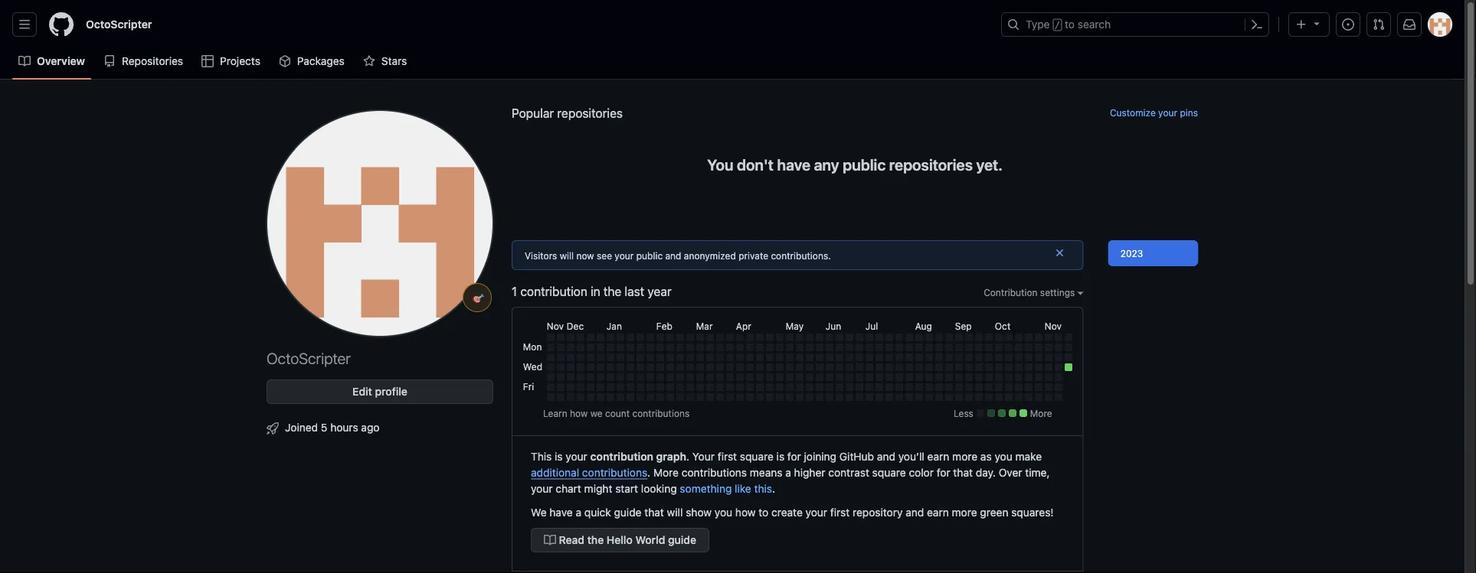Task type: describe. For each thing, give the bounding box(es) containing it.
don't
[[737, 156, 774, 174]]

more inside this is your contribution graph . your first square is for joining github and you'll earn more as you make additional contributions
[[952, 450, 978, 463]]

you'll
[[898, 450, 925, 463]]

this
[[531, 450, 552, 463]]

1 vertical spatial more
[[952, 506, 977, 519]]

rocket image
[[267, 423, 279, 435]]

triangle down image
[[1311, 17, 1323, 29]]

anonymized
[[684, 251, 736, 261]]

0 vertical spatial octoscripter
[[86, 18, 152, 31]]

1 vertical spatial the
[[587, 534, 604, 547]]

1 horizontal spatial public
[[843, 156, 886, 174]]

repository
[[853, 506, 903, 519]]

will inside visitors will now see your public and anonymized private contributions. alert
[[560, 251, 574, 261]]

you inside this is your contribution graph . your first square is for joining github and you'll earn more as you make additional contributions
[[995, 450, 1013, 463]]

for inside this is your contribution graph . your first square is for joining github and you'll earn more as you make additional contributions
[[788, 450, 801, 463]]

contrast
[[828, 467, 869, 479]]

type
[[1026, 18, 1050, 31]]

this
[[754, 483, 772, 495]]

feb
[[656, 321, 673, 332]]

time,
[[1025, 467, 1050, 479]]

visitors
[[525, 251, 557, 261]]

in
[[591, 285, 600, 299]]

your inside this is your contribution graph . your first square is for joining github and you'll earn more as you make additional contributions
[[566, 450, 588, 463]]

🎯 button
[[470, 290, 485, 306]]

earn inside this is your contribution graph . your first square is for joining github and you'll earn more as you make additional contributions
[[928, 450, 950, 463]]

popular
[[512, 106, 554, 121]]

nov dec
[[547, 321, 584, 332]]

joined
[[285, 421, 318, 434]]

pins
[[1180, 107, 1198, 118]]

book image for the read the hello world guide link at the left bottom of page
[[544, 535, 556, 547]]

apr
[[736, 321, 751, 332]]

jan
[[607, 321, 622, 332]]

overview
[[37, 55, 85, 67]]

world
[[635, 534, 665, 547]]

. more contributions means a higher contrast square color for that day. over time, your chart might start looking
[[531, 467, 1050, 495]]

something like this button
[[680, 481, 772, 497]]

this is your contribution graph . your first square is for joining github and you'll earn more as you make additional contributions
[[531, 450, 1042, 479]]

additional
[[531, 467, 579, 479]]

visitors will now see your public and anonymized private contributions.
[[525, 251, 831, 261]]

2 is from the left
[[777, 450, 785, 463]]

you don't have any public repositories yet.
[[707, 156, 1003, 174]]

1 vertical spatial first
[[830, 506, 850, 519]]

package image
[[279, 55, 291, 67]]

1 horizontal spatial repositories
[[889, 156, 973, 174]]

squares!
[[1011, 506, 1054, 519]]

your right create
[[806, 506, 828, 519]]

might
[[584, 483, 612, 495]]

jul
[[866, 321, 878, 332]]

make
[[1016, 450, 1042, 463]]

we have a quick guide that will show you how to create your first repository and earn more green squares!
[[531, 506, 1054, 519]]

read
[[559, 534, 585, 547]]

show
[[686, 506, 712, 519]]

like
[[735, 483, 751, 495]]

1       contribution         in the last year
[[512, 285, 672, 299]]

read the hello world guide link
[[531, 529, 709, 553]]

1 vertical spatial you
[[715, 506, 733, 519]]

wed
[[523, 362, 542, 372]]

you
[[707, 156, 734, 174]]

contribution inside this is your contribution graph . your first square is for joining github and you'll earn more as you make additional contributions
[[590, 450, 654, 463]]

jun
[[826, 321, 841, 332]]

guide for world
[[668, 534, 696, 547]]

aug
[[915, 321, 932, 332]]

learn how we count contributions link
[[543, 408, 690, 419]]

edit profile
[[353, 386, 407, 398]]

your inside alert
[[615, 251, 634, 261]]

hello
[[607, 534, 633, 547]]

quick
[[584, 506, 611, 519]]

start
[[615, 483, 638, 495]]

edit profile button
[[267, 380, 493, 405]]

year
[[648, 285, 672, 299]]

color
[[909, 467, 934, 479]]

book image for overview link
[[18, 55, 31, 67]]

now
[[576, 251, 594, 261]]

public inside alert
[[636, 251, 663, 261]]

octoscripter link
[[80, 12, 158, 37]]

1 vertical spatial have
[[550, 506, 573, 519]]

customize
[[1110, 107, 1156, 118]]

contributions.
[[771, 251, 831, 261]]

1 vertical spatial to
[[759, 506, 769, 519]]

. inside this is your contribution graph . your first square is for joining github and you'll earn more as you make additional contributions
[[686, 450, 690, 463]]

. inside . more contributions means a higher contrast square color for that day. over time, your chart might start looking
[[648, 467, 651, 479]]

may
[[786, 321, 804, 332]]

day.
[[976, 467, 996, 479]]

ago
[[361, 421, 380, 434]]

your left pins
[[1158, 107, 1178, 118]]

issue opened image
[[1342, 18, 1355, 31]]

edit
[[353, 386, 372, 398]]

git pull request image
[[1373, 18, 1385, 31]]

search
[[1078, 18, 1111, 31]]

nov for nov
[[1045, 321, 1062, 332]]

1 is from the left
[[555, 450, 563, 463]]

customize your pins
[[1110, 107, 1198, 118]]

create
[[772, 506, 803, 519]]

green
[[980, 506, 1009, 519]]

2023
[[1121, 248, 1143, 259]]

less
[[954, 408, 974, 419]]

2 earn from the top
[[927, 506, 949, 519]]

contribution settings
[[984, 287, 1078, 298]]

sep
[[955, 321, 972, 332]]

see
[[597, 251, 612, 261]]

mon
[[523, 342, 542, 352]]

graph
[[656, 450, 686, 463]]



Task type: vqa. For each thing, say whether or not it's contained in the screenshot.
public in the alert
yes



Task type: locate. For each thing, give the bounding box(es) containing it.
stars
[[381, 55, 407, 67]]

command palette image
[[1251, 18, 1263, 31]]

to right /
[[1065, 18, 1075, 31]]

the right the "read"
[[587, 534, 604, 547]]

guide down start
[[614, 506, 642, 519]]

0 horizontal spatial guide
[[614, 506, 642, 519]]

1 vertical spatial earn
[[927, 506, 949, 519]]

more up make
[[1030, 408, 1052, 419]]

1 nov from the left
[[547, 321, 564, 332]]

1 vertical spatial will
[[667, 506, 683, 519]]

1 horizontal spatial you
[[995, 450, 1013, 463]]

0 horizontal spatial to
[[759, 506, 769, 519]]

🎯
[[473, 293, 482, 303]]

and left anonymized
[[665, 251, 681, 261]]

1
[[512, 285, 517, 299]]

0 vertical spatial a
[[786, 467, 791, 479]]

1 horizontal spatial more
[[1030, 408, 1052, 419]]

your up the additional contributions link
[[566, 450, 588, 463]]

1 vertical spatial square
[[872, 467, 906, 479]]

0 horizontal spatial for
[[788, 450, 801, 463]]

1 horizontal spatial .
[[686, 450, 690, 463]]

0 horizontal spatial repositories
[[557, 106, 623, 121]]

0 vertical spatial more
[[952, 450, 978, 463]]

0 vertical spatial contribution
[[520, 285, 588, 299]]

square inside . more contributions means a higher contrast square color for that day. over time, your chart might start looking
[[872, 467, 906, 479]]

0 vertical spatial have
[[777, 156, 811, 174]]

1 vertical spatial guide
[[668, 534, 696, 547]]

github
[[840, 450, 874, 463]]

is up additional
[[555, 450, 563, 463]]

private
[[739, 251, 768, 261]]

0 horizontal spatial public
[[636, 251, 663, 261]]

0 horizontal spatial contribution
[[520, 285, 588, 299]]

1 horizontal spatial first
[[830, 506, 850, 519]]

more
[[1030, 408, 1052, 419], [654, 467, 679, 479]]

a left quick
[[576, 506, 582, 519]]

1 horizontal spatial have
[[777, 156, 811, 174]]

book image inside overview link
[[18, 55, 31, 67]]

contributions inside this is your contribution graph . your first square is for joining github and you'll earn more as you make additional contributions
[[582, 467, 648, 479]]

1 horizontal spatial for
[[937, 467, 951, 479]]

more down graph
[[654, 467, 679, 479]]

star image
[[363, 55, 375, 67]]

first inside this is your contribution graph . your first square is for joining github and you'll earn more as you make additional contributions
[[718, 450, 737, 463]]

dec
[[567, 321, 584, 332]]

will
[[560, 251, 574, 261], [667, 506, 683, 519]]

0 horizontal spatial a
[[576, 506, 582, 519]]

have left any
[[777, 156, 811, 174]]

as
[[981, 450, 992, 463]]

0 vertical spatial book image
[[18, 55, 31, 67]]

joined 5 hours ago
[[285, 421, 380, 434]]

1 vertical spatial a
[[576, 506, 582, 519]]

more inside . more contributions means a higher contrast square color for that day. over time, your chart might start looking
[[654, 467, 679, 479]]

will left the show
[[667, 506, 683, 519]]

1 vertical spatial for
[[937, 467, 951, 479]]

repositories right popular
[[557, 106, 623, 121]]

1 earn from the top
[[928, 450, 950, 463]]

1 horizontal spatial square
[[872, 467, 906, 479]]

0 vertical spatial .
[[686, 450, 690, 463]]

0 vertical spatial earn
[[928, 450, 950, 463]]

first right your
[[718, 450, 737, 463]]

book image
[[18, 55, 31, 67], [544, 535, 556, 547]]

1 horizontal spatial octoscripter
[[267, 349, 351, 367]]

octoscripter
[[86, 18, 152, 31], [267, 349, 351, 367]]

1 horizontal spatial to
[[1065, 18, 1075, 31]]

oct
[[995, 321, 1011, 332]]

chart
[[556, 483, 581, 495]]

more left green
[[952, 506, 977, 519]]

0 vertical spatial guide
[[614, 506, 642, 519]]

read the hello world guide
[[556, 534, 696, 547]]

count
[[605, 408, 630, 419]]

is up means
[[777, 450, 785, 463]]

the
[[604, 285, 622, 299], [587, 534, 604, 547]]

octoscripter up repo image
[[86, 18, 152, 31]]

0 vertical spatial public
[[843, 156, 886, 174]]

that inside . more contributions means a higher contrast square color for that day. over time, your chart might start looking
[[953, 467, 973, 479]]

contributions
[[632, 408, 690, 419], [582, 467, 648, 479], [682, 467, 747, 479]]

1 vertical spatial octoscripter
[[267, 349, 351, 367]]

nov left "dec" on the bottom of the page
[[547, 321, 564, 332]]

0 horizontal spatial first
[[718, 450, 737, 463]]

1 horizontal spatial and
[[877, 450, 896, 463]]

public up the year
[[636, 251, 663, 261]]

contribution up nov dec
[[520, 285, 588, 299]]

table image
[[202, 55, 214, 67]]

a inside . more contributions means a higher contrast square color for that day. over time, your chart might start looking
[[786, 467, 791, 479]]

public right any
[[843, 156, 886, 174]]

change your avatar image
[[267, 110, 493, 337]]

0 horizontal spatial book image
[[18, 55, 31, 67]]

contributions up something
[[682, 467, 747, 479]]

1 vertical spatial contribution
[[590, 450, 654, 463]]

0 horizontal spatial nov
[[547, 321, 564, 332]]

. left your
[[686, 450, 690, 463]]

something like this .
[[680, 483, 775, 495]]

and
[[665, 251, 681, 261], [877, 450, 896, 463], [906, 506, 924, 519]]

first left repository
[[830, 506, 850, 519]]

contributions right "count"
[[632, 408, 690, 419]]

0 vertical spatial you
[[995, 450, 1013, 463]]

0 vertical spatial more
[[1030, 408, 1052, 419]]

0 horizontal spatial that
[[645, 506, 664, 519]]

0 vertical spatial and
[[665, 251, 681, 261]]

and left the you'll
[[877, 450, 896, 463]]

repositories left yet.
[[889, 156, 973, 174]]

contributions inside . more contributions means a higher contrast square color for that day. over time, your chart might start looking
[[682, 467, 747, 479]]

2 vertical spatial and
[[906, 506, 924, 519]]

to left create
[[759, 506, 769, 519]]

0 horizontal spatial you
[[715, 506, 733, 519]]

the right in
[[604, 285, 622, 299]]

1 horizontal spatial contribution
[[590, 450, 654, 463]]

any
[[814, 156, 839, 174]]

0 vertical spatial that
[[953, 467, 973, 479]]

square inside this is your contribution graph . your first square is for joining github and you'll earn more as you make additional contributions
[[740, 450, 774, 463]]

profile
[[375, 386, 407, 398]]

notifications image
[[1404, 18, 1416, 31]]

for inside . more contributions means a higher contrast square color for that day. over time, your chart might start looking
[[937, 467, 951, 479]]

grid containing nov
[[521, 317, 1075, 404]]

earn down color
[[927, 506, 949, 519]]

and inside this is your contribution graph . your first square is for joining github and you'll earn more as you make additional contributions
[[877, 450, 896, 463]]

for right color
[[937, 467, 951, 479]]

contribution settings button
[[984, 286, 1084, 300]]

learn
[[543, 408, 567, 419]]

a left higher
[[786, 467, 791, 479]]

2 nov from the left
[[1045, 321, 1062, 332]]

popular repositories
[[512, 106, 623, 121]]

1 vertical spatial .
[[648, 467, 651, 479]]

. down means
[[772, 483, 775, 495]]

earn up color
[[928, 450, 950, 463]]

hours
[[330, 421, 358, 434]]

repo image
[[103, 55, 116, 67]]

homepage image
[[49, 12, 74, 37]]

visitors will now see your public and anonymized private contributions. alert
[[512, 241, 1084, 270]]

0 vertical spatial for
[[788, 450, 801, 463]]

1 horizontal spatial a
[[786, 467, 791, 479]]

for up higher
[[788, 450, 801, 463]]

guide for quick
[[614, 506, 642, 519]]

stars link
[[357, 50, 413, 73]]

square
[[740, 450, 774, 463], [872, 467, 906, 479]]

1 horizontal spatial is
[[777, 450, 785, 463]]

0 horizontal spatial will
[[560, 251, 574, 261]]

that down looking
[[645, 506, 664, 519]]

0 vertical spatial how
[[570, 408, 588, 419]]

packages
[[297, 55, 345, 67]]

settings
[[1040, 287, 1075, 298]]

your
[[692, 450, 715, 463]]

overview link
[[12, 50, 91, 73]]

have right the we
[[550, 506, 573, 519]]

0 vertical spatial repositories
[[557, 106, 623, 121]]

book image inside the read the hello world guide link
[[544, 535, 556, 547]]

.
[[686, 450, 690, 463], [648, 467, 651, 479], [772, 483, 775, 495]]

1 horizontal spatial how
[[735, 506, 756, 519]]

1 vertical spatial book image
[[544, 535, 556, 547]]

you right as
[[995, 450, 1013, 463]]

0 vertical spatial first
[[718, 450, 737, 463]]

5
[[321, 421, 327, 434]]

1 vertical spatial and
[[877, 450, 896, 463]]

1 horizontal spatial will
[[667, 506, 683, 519]]

nov
[[547, 321, 564, 332], [1045, 321, 1062, 332]]

fri
[[523, 382, 534, 392]]

book image left the "read"
[[544, 535, 556, 547]]

a
[[786, 467, 791, 479], [576, 506, 582, 519]]

is
[[555, 450, 563, 463], [777, 450, 785, 463]]

will left now
[[560, 251, 574, 261]]

how
[[570, 408, 588, 419], [735, 506, 756, 519]]

repositories link
[[97, 50, 189, 73]]

learn how we count contributions
[[543, 408, 690, 419]]

your inside . more contributions means a higher contrast square color for that day. over time, your chart might start looking
[[531, 483, 553, 495]]

square down the you'll
[[872, 467, 906, 479]]

2 horizontal spatial .
[[772, 483, 775, 495]]

0 horizontal spatial and
[[665, 251, 681, 261]]

1 vertical spatial how
[[735, 506, 756, 519]]

1 horizontal spatial nov
[[1045, 321, 1062, 332]]

1 vertical spatial that
[[645, 506, 664, 519]]

contribution
[[520, 285, 588, 299], [590, 450, 654, 463]]

repositories
[[122, 55, 183, 67]]

1 horizontal spatial that
[[953, 467, 973, 479]]

over
[[999, 467, 1022, 479]]

joining
[[804, 450, 837, 463]]

nov for nov dec
[[547, 321, 564, 332]]

0 horizontal spatial more
[[654, 467, 679, 479]]

additional contributions link
[[531, 467, 648, 479]]

square up means
[[740, 450, 774, 463]]

0 horizontal spatial octoscripter
[[86, 18, 152, 31]]

type / to search
[[1026, 18, 1111, 31]]

we
[[531, 506, 547, 519]]

0 horizontal spatial how
[[570, 408, 588, 419]]

contributions up start
[[582, 467, 648, 479]]

0 horizontal spatial have
[[550, 506, 573, 519]]

higher
[[794, 467, 826, 479]]

that left day.
[[953, 467, 973, 479]]

2 horizontal spatial and
[[906, 506, 924, 519]]

public
[[843, 156, 886, 174], [636, 251, 663, 261]]

. up looking
[[648, 467, 651, 479]]

1 vertical spatial repositories
[[889, 156, 973, 174]]

octoscripter up joined
[[267, 349, 351, 367]]

we
[[590, 408, 603, 419]]

something
[[680, 483, 732, 495]]

last
[[625, 285, 645, 299]]

contribution up start
[[590, 450, 654, 463]]

book image left overview
[[18, 55, 31, 67]]

1 vertical spatial more
[[654, 467, 679, 479]]

to
[[1065, 18, 1075, 31], [759, 506, 769, 519]]

you down something like this 'button'
[[715, 506, 733, 519]]

nov down settings
[[1045, 321, 1062, 332]]

0 vertical spatial square
[[740, 450, 774, 463]]

have
[[777, 156, 811, 174], [550, 506, 573, 519]]

more left as
[[952, 450, 978, 463]]

1 horizontal spatial book image
[[544, 535, 556, 547]]

1 vertical spatial public
[[636, 251, 663, 261]]

0 horizontal spatial square
[[740, 450, 774, 463]]

dismiss this notice image
[[1054, 247, 1066, 259]]

mar
[[696, 321, 713, 332]]

contribution
[[984, 287, 1038, 298]]

and right repository
[[906, 506, 924, 519]]

how left we on the bottom of the page
[[570, 408, 588, 419]]

0 horizontal spatial is
[[555, 450, 563, 463]]

0 vertical spatial to
[[1065, 18, 1075, 31]]

0 vertical spatial will
[[560, 251, 574, 261]]

projects
[[220, 55, 260, 67]]

yet.
[[976, 156, 1003, 174]]

guide right world at the left of page
[[668, 534, 696, 547]]

you
[[995, 450, 1013, 463], [715, 506, 733, 519]]

0 vertical spatial the
[[604, 285, 622, 299]]

0 horizontal spatial .
[[648, 467, 651, 479]]

cell
[[547, 334, 555, 342], [557, 334, 565, 342], [567, 334, 574, 342], [577, 334, 584, 342], [587, 334, 594, 342], [597, 334, 604, 342], [607, 334, 614, 342], [617, 334, 624, 342], [627, 334, 634, 342], [637, 334, 644, 342], [646, 334, 654, 342], [656, 334, 664, 342], [666, 334, 674, 342], [676, 334, 684, 342], [686, 334, 694, 342], [696, 334, 704, 342], [706, 334, 714, 342], [716, 334, 724, 342], [726, 334, 734, 342], [736, 334, 744, 342], [746, 334, 754, 342], [756, 334, 764, 342], [766, 334, 774, 342], [776, 334, 784, 342], [786, 334, 794, 342], [796, 334, 804, 342], [806, 334, 814, 342], [816, 334, 823, 342], [826, 334, 833, 342], [836, 334, 843, 342], [846, 334, 853, 342], [856, 334, 863, 342], [866, 334, 873, 342], [876, 334, 883, 342], [886, 334, 893, 342], [895, 334, 903, 342], [905, 334, 913, 342], [915, 334, 923, 342], [925, 334, 933, 342], [935, 334, 943, 342], [945, 334, 953, 342], [955, 334, 963, 342], [965, 334, 973, 342], [975, 334, 983, 342], [985, 334, 993, 342], [995, 334, 1003, 342], [1005, 334, 1013, 342], [1015, 334, 1023, 342], [1025, 334, 1033, 342], [1035, 334, 1043, 342], [1045, 334, 1053, 342], [1055, 334, 1062, 342], [1065, 334, 1072, 342], [547, 344, 555, 352], [557, 344, 565, 352], [567, 344, 574, 352], [577, 344, 584, 352], [587, 344, 594, 352], [597, 344, 604, 352], [607, 344, 614, 352], [617, 344, 624, 352], [627, 344, 634, 352], [637, 344, 644, 352], [646, 344, 654, 352], [656, 344, 664, 352], [666, 344, 674, 352], [676, 344, 684, 352], [686, 344, 694, 352], [696, 344, 704, 352], [706, 344, 714, 352], [716, 344, 724, 352], [726, 344, 734, 352], [736, 344, 744, 352], [746, 344, 754, 352], [756, 344, 764, 352], [766, 344, 774, 352], [776, 344, 784, 352], [786, 344, 794, 352], [796, 344, 804, 352], [806, 344, 814, 352], [816, 344, 823, 352], [826, 344, 833, 352], [836, 344, 843, 352], [846, 344, 853, 352], [856, 344, 863, 352], [866, 344, 873, 352], [876, 344, 883, 352], [886, 344, 893, 352], [895, 344, 903, 352], [905, 344, 913, 352], [915, 344, 923, 352], [925, 344, 933, 352], [935, 344, 943, 352], [945, 344, 953, 352], [955, 344, 963, 352], [965, 344, 973, 352], [975, 344, 983, 352], [985, 344, 993, 352], [995, 344, 1003, 352], [1005, 344, 1013, 352], [1015, 344, 1023, 352], [1025, 344, 1033, 352], [1035, 344, 1043, 352], [1045, 344, 1053, 352], [1055, 344, 1062, 352], [1065, 344, 1072, 352], [547, 354, 555, 362], [557, 354, 565, 362], [567, 354, 574, 362], [577, 354, 584, 362], [587, 354, 594, 362], [597, 354, 604, 362], [607, 354, 614, 362], [617, 354, 624, 362], [627, 354, 634, 362], [637, 354, 644, 362], [646, 354, 654, 362], [656, 354, 664, 362], [666, 354, 674, 362], [676, 354, 684, 362], [686, 354, 694, 362], [696, 354, 704, 362], [706, 354, 714, 362], [716, 354, 724, 362], [726, 354, 734, 362], [736, 354, 744, 362], [746, 354, 754, 362], [756, 354, 764, 362], [766, 354, 774, 362], [776, 354, 784, 362], [786, 354, 794, 362], [796, 354, 804, 362], [806, 354, 814, 362], [816, 354, 823, 362], [826, 354, 833, 362], [836, 354, 843, 362], [846, 354, 853, 362], [856, 354, 863, 362], [866, 354, 873, 362], [876, 354, 883, 362], [886, 354, 893, 362], [895, 354, 903, 362], [905, 354, 913, 362], [915, 354, 923, 362], [925, 354, 933, 362], [935, 354, 943, 362], [945, 354, 953, 362], [955, 354, 963, 362], [965, 354, 973, 362], [975, 354, 983, 362], [985, 354, 993, 362], [995, 354, 1003, 362], [1005, 354, 1013, 362], [1015, 354, 1023, 362], [1025, 354, 1033, 362], [1035, 354, 1043, 362], [1045, 354, 1053, 362], [1055, 354, 1062, 362], [1065, 354, 1072, 362], [547, 364, 555, 372], [557, 364, 565, 372], [567, 364, 574, 372], [577, 364, 584, 372], [587, 364, 594, 372], [597, 364, 604, 372], [607, 364, 614, 372], [617, 364, 624, 372], [627, 364, 634, 372], [637, 364, 644, 372], [646, 364, 654, 372], [656, 364, 664, 372], [666, 364, 674, 372], [676, 364, 684, 372], [686, 364, 694, 372], [696, 364, 704, 372], [706, 364, 714, 372], [716, 364, 724, 372], [726, 364, 734, 372], [736, 364, 744, 372], [746, 364, 754, 372], [756, 364, 764, 372], [766, 364, 774, 372], [776, 364, 784, 372], [786, 364, 794, 372], [796, 364, 804, 372], [806, 364, 814, 372], [816, 364, 823, 372], [826, 364, 833, 372], [836, 364, 843, 372], [846, 364, 853, 372], [856, 364, 863, 372], [866, 364, 873, 372], [876, 364, 883, 372], [886, 364, 893, 372], [895, 364, 903, 372], [905, 364, 913, 372], [915, 364, 923, 372], [925, 364, 933, 372], [935, 364, 943, 372], [945, 364, 953, 372], [955, 364, 963, 372], [965, 364, 973, 372], [975, 364, 983, 372], [985, 364, 993, 372], [995, 364, 1003, 372], [1005, 364, 1013, 372], [1015, 364, 1023, 372], [1025, 364, 1033, 372], [1035, 364, 1043, 372], [1045, 364, 1053, 372], [1055, 364, 1062, 372], [1065, 364, 1072, 372], [547, 374, 555, 382], [557, 374, 565, 382], [567, 374, 574, 382], [577, 374, 584, 382], [587, 374, 594, 382], [597, 374, 604, 382], [607, 374, 614, 382], [617, 374, 624, 382], [627, 374, 634, 382], [637, 374, 644, 382], [646, 374, 654, 382], [656, 374, 664, 382], [666, 374, 674, 382], [676, 374, 684, 382], [686, 374, 694, 382], [696, 374, 704, 382], [706, 374, 714, 382], [716, 374, 724, 382], [726, 374, 734, 382], [736, 374, 744, 382], [746, 374, 754, 382], [756, 374, 764, 382], [766, 374, 774, 382], [776, 374, 784, 382], [786, 374, 794, 382], [796, 374, 804, 382], [806, 374, 814, 382], [816, 374, 823, 382], [826, 374, 833, 382], [836, 374, 843, 382], [846, 374, 853, 382], [856, 374, 863, 382], [866, 374, 873, 382], [876, 374, 883, 382], [886, 374, 893, 382], [895, 374, 903, 382], [905, 374, 913, 382], [915, 374, 923, 382], [925, 374, 933, 382], [935, 374, 943, 382], [945, 374, 953, 382], [955, 374, 963, 382], [965, 374, 973, 382], [975, 374, 983, 382], [985, 374, 993, 382], [995, 374, 1003, 382], [1005, 374, 1013, 382], [1015, 374, 1023, 382], [1025, 374, 1033, 382], [1035, 374, 1043, 382], [1045, 374, 1053, 382], [1055, 374, 1062, 382], [547, 384, 555, 391], [557, 384, 565, 391], [567, 384, 574, 391], [577, 384, 584, 391], [587, 384, 594, 391], [597, 384, 604, 391], [607, 384, 614, 391], [617, 384, 624, 391], [627, 384, 634, 391], [637, 384, 644, 391], [646, 384, 654, 391], [656, 384, 664, 391], [666, 384, 674, 391], [676, 384, 684, 391], [686, 384, 694, 391], [696, 384, 704, 391], [706, 384, 714, 391], [716, 384, 724, 391], [726, 384, 734, 391], [736, 384, 744, 391], [746, 384, 754, 391], [756, 384, 764, 391], [766, 384, 774, 391], [776, 384, 784, 391], [786, 384, 794, 391], [796, 384, 804, 391], [806, 384, 814, 391], [816, 384, 823, 391], [826, 384, 833, 391], [836, 384, 843, 391], [846, 384, 853, 391], [856, 384, 863, 391], [866, 384, 873, 391], [876, 384, 883, 391], [886, 384, 893, 391], [895, 384, 903, 391], [905, 384, 913, 391], [915, 384, 923, 391], [925, 384, 933, 391], [935, 384, 943, 391], [945, 384, 953, 391], [955, 384, 963, 391], [965, 384, 973, 391], [975, 384, 983, 391], [985, 384, 993, 391], [995, 384, 1003, 391], [1005, 384, 1013, 391], [1015, 384, 1023, 391], [1025, 384, 1033, 391], [1035, 384, 1043, 391], [1045, 384, 1053, 391], [1055, 384, 1062, 391], [547, 394, 555, 401], [557, 394, 565, 401], [567, 394, 574, 401], [577, 394, 584, 401], [587, 394, 594, 401], [597, 394, 604, 401], [607, 394, 614, 401], [617, 394, 624, 401], [627, 394, 634, 401], [637, 394, 644, 401], [646, 394, 654, 401], [656, 394, 664, 401], [666, 394, 674, 401], [676, 394, 684, 401], [686, 394, 694, 401], [696, 394, 704, 401], [706, 394, 714, 401], [716, 394, 724, 401], [726, 394, 734, 401], [736, 394, 744, 401], [746, 394, 754, 401], [756, 394, 764, 401], [766, 394, 774, 401], [776, 394, 784, 401], [786, 394, 794, 401], [796, 394, 804, 401], [806, 394, 814, 401], [816, 394, 823, 401], [826, 394, 833, 401], [836, 394, 843, 401], [846, 394, 853, 401], [856, 394, 863, 401], [866, 394, 873, 401], [876, 394, 883, 401], [886, 394, 893, 401], [895, 394, 903, 401], [905, 394, 913, 401], [915, 394, 923, 401], [925, 394, 933, 401], [935, 394, 943, 401], [945, 394, 953, 401], [955, 394, 963, 401], [965, 394, 973, 401], [975, 394, 983, 401], [985, 394, 993, 401], [995, 394, 1003, 401], [1005, 394, 1013, 401], [1015, 394, 1023, 401], [1025, 394, 1033, 401], [1035, 394, 1043, 401], [1045, 394, 1053, 401], [1055, 394, 1062, 401]]

packages link
[[273, 50, 351, 73]]

2 vertical spatial .
[[772, 483, 775, 495]]

your right "see"
[[615, 251, 634, 261]]

your down additional
[[531, 483, 553, 495]]

means
[[750, 467, 783, 479]]

how down like in the bottom of the page
[[735, 506, 756, 519]]

plus image
[[1296, 18, 1308, 31]]

grid
[[521, 317, 1075, 404]]

that
[[953, 467, 973, 479], [645, 506, 664, 519]]

1 horizontal spatial guide
[[668, 534, 696, 547]]

and inside visitors will now see your public and anonymized private contributions. alert
[[665, 251, 681, 261]]



